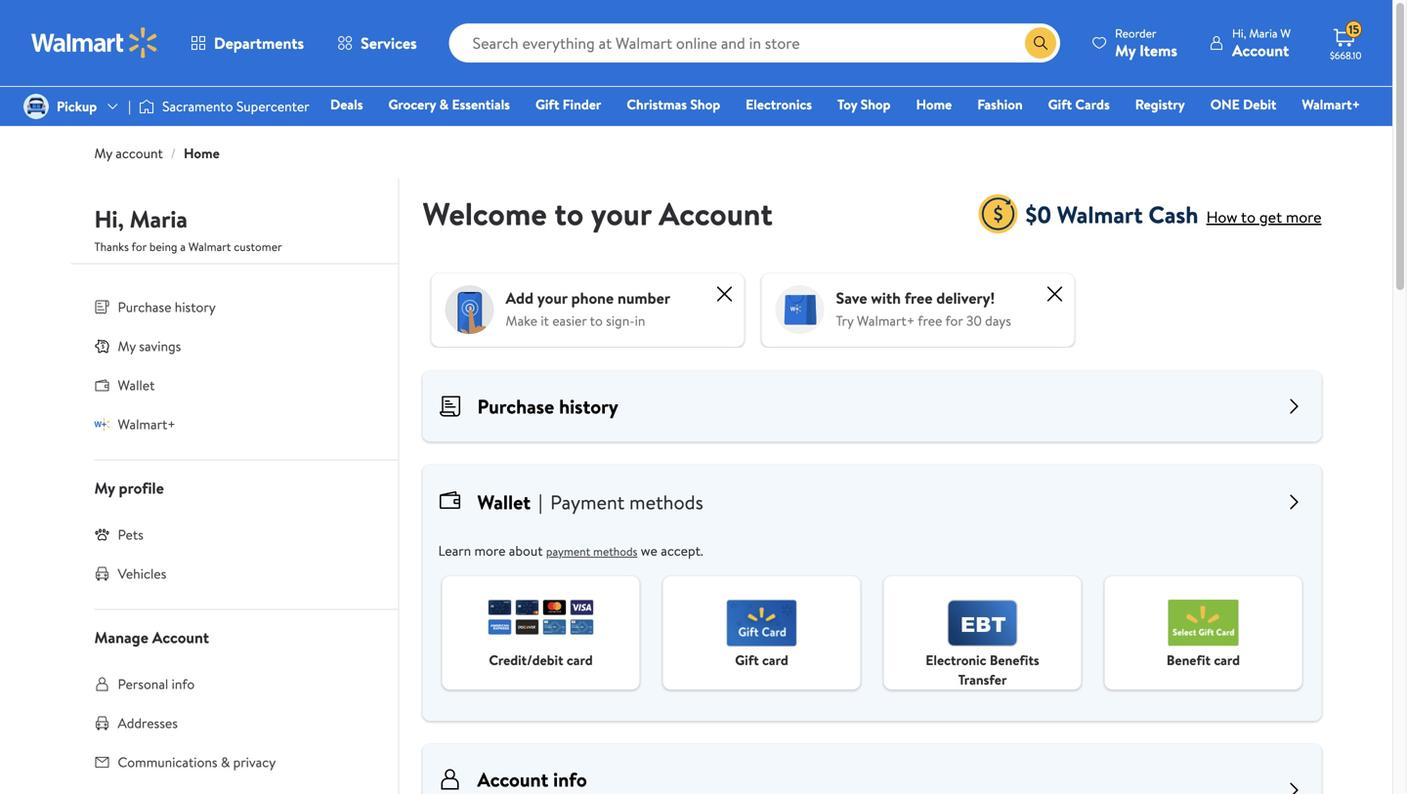 Task type: vqa. For each thing, say whether or not it's contained in the screenshot.
The 89
no



Task type: locate. For each thing, give the bounding box(es) containing it.
purchase history link down the customer
[[71, 288, 398, 327]]

0 horizontal spatial home
[[184, 144, 220, 163]]

1 vertical spatial methods
[[593, 544, 638, 560]]

to right welcome
[[555, 192, 584, 236]]

free down delivery!
[[918, 311, 943, 330]]

maria
[[1250, 25, 1278, 42], [130, 203, 188, 236]]

hi, for thanks for being a walmart customer
[[94, 203, 124, 236]]

icon image inside pets link
[[94, 527, 110, 543]]

& right 'grocery'
[[440, 95, 449, 114]]

2 horizontal spatial to
[[1242, 206, 1256, 228]]

0 vertical spatial walmart+
[[1303, 95, 1361, 114]]

w
[[1281, 25, 1291, 42]]

1 vertical spatial history
[[559, 393, 619, 420]]

0 vertical spatial wallet
[[118, 376, 155, 395]]

1 shop from the left
[[691, 95, 721, 114]]

home link left fashion link
[[908, 94, 961, 115]]

1 horizontal spatial shop
[[861, 95, 891, 114]]

wallet link
[[71, 366, 398, 405]]

2 horizontal spatial walmart+
[[1303, 95, 1361, 114]]

0 horizontal spatial for
[[132, 239, 147, 255]]

walmart right 'a'
[[189, 239, 231, 255]]

try
[[836, 311, 854, 330]]

1 horizontal spatial gift
[[735, 651, 759, 670]]

supercenter
[[237, 97, 310, 116]]

info for account info
[[553, 766, 587, 794]]

icon image
[[94, 339, 110, 354], [94, 417, 110, 432], [94, 527, 110, 543]]

more right "get"
[[1287, 206, 1322, 228]]

to inside the 'add your phone number make it easier to sign-in'
[[590, 311, 603, 330]]

deals
[[330, 95, 363, 114]]

icon image for my savings
[[94, 339, 110, 354]]

shop for toy shop
[[861, 95, 891, 114]]

pets link
[[71, 516, 398, 555]]

electronics
[[746, 95, 812, 114]]

gift for gift cards
[[1049, 95, 1073, 114]]

0 vertical spatial purchase
[[118, 298, 172, 317]]

0 vertical spatial your
[[591, 192, 652, 236]]

cash
[[1149, 198, 1199, 231]]

add your phone number make it easier to sign-in
[[506, 287, 671, 330]]

0 horizontal spatial purchase history
[[118, 298, 216, 317]]

privacy
[[233, 753, 276, 772]]

next best action image image left add
[[445, 285, 494, 334]]

1 horizontal spatial &
[[440, 95, 449, 114]]

 image up "account"
[[139, 97, 155, 116]]

walmart image
[[31, 27, 158, 59]]

0 horizontal spatial shop
[[691, 95, 721, 114]]

1 vertical spatial walmart+ link
[[71, 405, 398, 444]]

$0 walmart cash how to get more
[[1026, 198, 1322, 231]]

0 horizontal spatial maria
[[130, 203, 188, 236]]

/
[[171, 144, 176, 163]]

registry
[[1136, 95, 1186, 114]]

0 vertical spatial info
[[172, 675, 195, 694]]

for
[[132, 239, 147, 255], [946, 311, 963, 330]]

walmart+ down with
[[857, 311, 915, 330]]

grocery & essentials link
[[380, 94, 519, 115]]

0 vertical spatial purchase history link
[[71, 288, 398, 327]]

wallet up about
[[478, 489, 531, 516]]

3 icon image from the top
[[94, 527, 110, 543]]

gift inside "link"
[[1049, 95, 1073, 114]]

30
[[967, 311, 982, 330]]

2 icon image from the top
[[94, 417, 110, 432]]

wallet for wallet | payment methods
[[478, 489, 531, 516]]

0 horizontal spatial card
[[567, 651, 593, 670]]

15
[[1349, 21, 1360, 38]]

hi, left w
[[1233, 25, 1247, 42]]

0 horizontal spatial hi,
[[94, 203, 124, 236]]

icon image left pets
[[94, 527, 110, 543]]

walmart+ up the profile
[[118, 415, 176, 434]]

electronics link
[[737, 94, 821, 115]]

1 vertical spatial walmart+
[[857, 311, 915, 330]]

1 vertical spatial purchase history
[[478, 393, 619, 420]]

1 vertical spatial maria
[[130, 203, 188, 236]]

more inside $0 walmart cash how to get more
[[1287, 206, 1322, 228]]

maria inside "hi, maria w account"
[[1250, 25, 1278, 42]]

departments button
[[174, 20, 321, 66]]

wallet | payment methods
[[478, 489, 704, 516]]

history up savings
[[175, 298, 216, 317]]

personal info link
[[71, 665, 398, 704]]

my left savings
[[118, 337, 136, 356]]

my left "account"
[[94, 144, 112, 163]]

0 vertical spatial &
[[440, 95, 449, 114]]

1 horizontal spatial walmart+
[[857, 311, 915, 330]]

walmart+ link down my savings link
[[71, 405, 398, 444]]

$0
[[1026, 198, 1052, 231]]

0 horizontal spatial to
[[555, 192, 584, 236]]

history
[[175, 298, 216, 317], [559, 393, 619, 420]]

1 horizontal spatial maria
[[1250, 25, 1278, 42]]

0 vertical spatial maria
[[1250, 25, 1278, 42]]

shop right toy
[[861, 95, 891, 114]]

thanks
[[94, 239, 129, 255]]

0 horizontal spatial next best action image image
[[445, 285, 494, 334]]

free
[[905, 287, 933, 309], [918, 311, 943, 330]]

gift for gift card
[[735, 651, 759, 670]]

0 horizontal spatial  image
[[23, 94, 49, 119]]

debit
[[1244, 95, 1277, 114]]

icon image for pets
[[94, 527, 110, 543]]

 image left pickup
[[23, 94, 49, 119]]

0 horizontal spatial purchase history link
[[71, 288, 398, 327]]

your up number
[[591, 192, 652, 236]]

0 vertical spatial for
[[132, 239, 147, 255]]

wallet
[[118, 376, 155, 395], [478, 489, 531, 516]]

0 vertical spatial |
[[128, 97, 131, 116]]

1 vertical spatial home
[[184, 144, 220, 163]]

card
[[567, 651, 593, 670], [763, 651, 789, 670], [1215, 651, 1241, 670]]

0 horizontal spatial gift
[[536, 95, 560, 114]]

0 vertical spatial more
[[1287, 206, 1322, 228]]

1 horizontal spatial more
[[1287, 206, 1322, 228]]

0 horizontal spatial walmart+
[[118, 415, 176, 434]]

to left "get"
[[1242, 206, 1256, 228]]

0 horizontal spatial home link
[[184, 144, 220, 163]]

purchase history up savings
[[118, 298, 216, 317]]

1 horizontal spatial next best action image image
[[776, 285, 825, 334]]

wallet for wallet
[[118, 376, 155, 395]]

purchase down make
[[478, 393, 555, 420]]

1 horizontal spatial purchase history link
[[423, 372, 1322, 442]]

card down the gift card image
[[763, 651, 789, 670]]

home right /
[[184, 144, 220, 163]]

to inside $0 walmart cash how to get more
[[1242, 206, 1256, 228]]

payment
[[551, 489, 625, 516]]

1 horizontal spatial |
[[539, 489, 543, 516]]

card for gift card
[[763, 651, 789, 670]]

my for my account / home
[[94, 144, 112, 163]]

delivery!
[[937, 287, 996, 309]]

1 vertical spatial walmart
[[189, 239, 231, 255]]

savings
[[139, 337, 181, 356]]

1 horizontal spatial walmart
[[1058, 198, 1143, 231]]

to down phone
[[590, 311, 603, 330]]

my left the profile
[[94, 478, 115, 499]]

0 horizontal spatial &
[[221, 753, 230, 772]]

home link
[[908, 94, 961, 115], [184, 144, 220, 163]]

icon image left my savings
[[94, 339, 110, 354]]

1 horizontal spatial home link
[[908, 94, 961, 115]]

history down easier
[[559, 393, 619, 420]]

1 vertical spatial your
[[538, 287, 568, 309]]

for left 30
[[946, 311, 963, 330]]

2 shop from the left
[[861, 95, 891, 114]]

services button
[[321, 20, 434, 66]]

1 horizontal spatial hi,
[[1233, 25, 1247, 42]]

icon image inside my savings link
[[94, 339, 110, 354]]

0 horizontal spatial info
[[172, 675, 195, 694]]

deals link
[[322, 94, 372, 115]]

hi, inside "hi, maria w account"
[[1233, 25, 1247, 42]]

wallet down my savings
[[118, 376, 155, 395]]

walmart+ link down $668.10
[[1294, 94, 1370, 115]]

& left privacy in the left of the page
[[221, 753, 230, 772]]

0 horizontal spatial history
[[175, 298, 216, 317]]

vehicles
[[118, 565, 167, 584]]

services
[[361, 32, 417, 54]]

0 horizontal spatial walmart+ link
[[71, 405, 398, 444]]

credit/debit card image
[[488, 600, 594, 635]]

profile
[[119, 478, 164, 499]]

essentials
[[452, 95, 510, 114]]

maria left w
[[1250, 25, 1278, 42]]

| up my account link
[[128, 97, 131, 116]]

your inside the 'add your phone number make it easier to sign-in'
[[538, 287, 568, 309]]

purchase history link down try
[[423, 372, 1322, 442]]

1 card from the left
[[567, 651, 593, 670]]

gift left finder
[[536, 95, 560, 114]]

fashion link
[[969, 94, 1032, 115]]

card right the benefit in the right of the page
[[1215, 651, 1241, 670]]

1 horizontal spatial card
[[763, 651, 789, 670]]

methods left we
[[593, 544, 638, 560]]

purchase up my savings
[[118, 298, 172, 317]]

1 vertical spatial purchase
[[478, 393, 555, 420]]

to
[[555, 192, 584, 236], [1242, 206, 1256, 228], [590, 311, 603, 330]]

free right with
[[905, 287, 933, 309]]

1 horizontal spatial walmart+ link
[[1294, 94, 1370, 115]]

0 horizontal spatial purchase
[[118, 298, 172, 317]]

1 vertical spatial &
[[221, 753, 230, 772]]

gift finder link
[[527, 94, 610, 115]]

0 vertical spatial home link
[[908, 94, 961, 115]]

1 vertical spatial icon image
[[94, 417, 110, 432]]

shop for christmas shop
[[691, 95, 721, 114]]

transfer
[[959, 671, 1007, 690]]

2 vertical spatial walmart+
[[118, 415, 176, 434]]

1 horizontal spatial purchase
[[478, 393, 555, 420]]

my savings link
[[71, 327, 398, 366]]

for left being
[[132, 239, 147, 255]]

2 vertical spatial icon image
[[94, 527, 110, 543]]

gift left cards
[[1049, 95, 1073, 114]]

account
[[116, 144, 163, 163]]

1 vertical spatial for
[[946, 311, 963, 330]]

next best action image image
[[445, 285, 494, 334], [776, 285, 825, 334]]

 image for pickup
[[23, 94, 49, 119]]

home left fashion link
[[917, 95, 952, 114]]

gift down the gift card image
[[735, 651, 759, 670]]

walmart right "$0"
[[1058, 198, 1143, 231]]

1 horizontal spatial to
[[590, 311, 603, 330]]

toy shop
[[838, 95, 891, 114]]

finder
[[563, 95, 602, 114]]

walmart+
[[1303, 95, 1361, 114], [857, 311, 915, 330], [118, 415, 176, 434]]

sign-
[[606, 311, 635, 330]]

grocery & essentials
[[389, 95, 510, 114]]

hi, inside hi, maria thanks for being a walmart customer
[[94, 203, 124, 236]]

hi, up "thanks"
[[94, 203, 124, 236]]

1 horizontal spatial info
[[553, 766, 587, 794]]

gift cards
[[1049, 95, 1110, 114]]

0 vertical spatial hi,
[[1233, 25, 1247, 42]]

0 horizontal spatial wallet
[[118, 376, 155, 395]]

my left items
[[1116, 40, 1136, 61]]

1 horizontal spatial for
[[946, 311, 963, 330]]

home link right /
[[184, 144, 220, 163]]

2 horizontal spatial gift
[[1049, 95, 1073, 114]]

0 vertical spatial history
[[175, 298, 216, 317]]

gift for gift finder
[[536, 95, 560, 114]]

1 horizontal spatial wallet
[[478, 489, 531, 516]]

0 vertical spatial icon image
[[94, 339, 110, 354]]

0 horizontal spatial walmart
[[189, 239, 231, 255]]

0 vertical spatial walmart+ link
[[1294, 94, 1370, 115]]

icon image for walmart+
[[94, 417, 110, 432]]

more right learn
[[475, 542, 506, 561]]

gift
[[536, 95, 560, 114], [1049, 95, 1073, 114], [735, 651, 759, 670]]

1 next best action image image from the left
[[445, 285, 494, 334]]

1 horizontal spatial home
[[917, 95, 952, 114]]

purchase history link
[[71, 288, 398, 327], [423, 372, 1322, 442]]

my
[[1116, 40, 1136, 61], [94, 144, 112, 163], [118, 337, 136, 356], [94, 478, 115, 499]]

2 next best action image image from the left
[[776, 285, 825, 334]]

registry link
[[1127, 94, 1194, 115]]

icon image up my profile
[[94, 417, 110, 432]]

1 vertical spatial purchase history link
[[423, 372, 1322, 442]]

0 horizontal spatial your
[[538, 287, 568, 309]]

we
[[641, 542, 658, 561]]

card for credit/debit card
[[567, 651, 593, 670]]

maria inside hi, maria thanks for being a walmart customer
[[130, 203, 188, 236]]

gift card button
[[663, 577, 861, 690]]

0 vertical spatial walmart
[[1058, 198, 1143, 231]]

maria for for
[[130, 203, 188, 236]]

walmart+ down $668.10
[[1303, 95, 1361, 114]]

card inside button
[[567, 651, 593, 670]]

days
[[986, 311, 1012, 330]]

shop right christmas
[[691, 95, 721, 114]]

3 card from the left
[[1215, 651, 1241, 670]]

1 vertical spatial hi,
[[94, 203, 124, 236]]

card right credit/debit
[[567, 651, 593, 670]]

a
[[180, 239, 186, 255]]

1 vertical spatial info
[[553, 766, 587, 794]]

1 vertical spatial more
[[475, 542, 506, 561]]

2 card from the left
[[763, 651, 789, 670]]

benefit card image
[[1169, 600, 1239, 647]]

0 vertical spatial methods
[[630, 489, 704, 516]]

it
[[541, 311, 549, 330]]

maria up being
[[130, 203, 188, 236]]

1 vertical spatial wallet
[[478, 489, 531, 516]]

2 horizontal spatial card
[[1215, 651, 1241, 670]]

manage account
[[94, 627, 209, 649]]

methods up the accept.
[[630, 489, 704, 516]]

save with free delivery! try walmart+ free for 30 days
[[836, 287, 1012, 330]]

1 horizontal spatial  image
[[139, 97, 155, 116]]

1 horizontal spatial purchase history
[[478, 393, 619, 420]]

& inside "link"
[[221, 753, 230, 772]]

next best action image image left try
[[776, 285, 825, 334]]

 image
[[23, 94, 49, 119], [139, 97, 155, 116]]

| left payment
[[539, 489, 543, 516]]

gift inside button
[[735, 651, 759, 670]]

1 vertical spatial |
[[539, 489, 543, 516]]

1 icon image from the top
[[94, 339, 110, 354]]

purchase history down it
[[478, 393, 619, 420]]

your up it
[[538, 287, 568, 309]]



Task type: describe. For each thing, give the bounding box(es) containing it.
0 horizontal spatial |
[[128, 97, 131, 116]]

 image for sacramento supercenter
[[139, 97, 155, 116]]

electronic
[[926, 651, 987, 670]]

welcome to your account
[[423, 192, 773, 236]]

toy shop link
[[829, 94, 900, 115]]

my inside reorder my items
[[1116, 40, 1136, 61]]

departments
[[214, 32, 304, 54]]

being
[[149, 239, 177, 255]]

how to get more link
[[1207, 198, 1322, 228]]

payment methods link
[[546, 544, 638, 560]]

& for grocery
[[440, 95, 449, 114]]

gift card image
[[727, 600, 797, 647]]

communications & privacy link
[[71, 744, 398, 783]]

addresses link
[[71, 704, 398, 744]]

reorder
[[1116, 25, 1157, 42]]

for inside save with free delivery! try walmart+ free for 30 days
[[946, 311, 963, 330]]

my savings
[[118, 337, 181, 356]]

welcome
[[423, 192, 547, 236]]

number
[[618, 287, 671, 309]]

hi, maria link
[[94, 203, 188, 243]]

close panel image
[[713, 283, 737, 306]]

my for my savings
[[118, 337, 136, 356]]

communications
[[118, 753, 218, 772]]

my profile
[[94, 478, 164, 499]]

search icon image
[[1033, 35, 1049, 51]]

0 vertical spatial purchase history
[[118, 298, 216, 317]]

0 vertical spatial free
[[905, 287, 933, 309]]

benefit
[[1167, 651, 1211, 670]]

next best action image image for add
[[445, 285, 494, 334]]

personal info
[[118, 675, 195, 694]]

vehicles link
[[71, 555, 398, 594]]

pets
[[118, 525, 144, 545]]

accept.
[[661, 542, 704, 561]]

toy
[[838, 95, 858, 114]]

benefit card
[[1167, 651, 1241, 670]]

one
[[1211, 95, 1240, 114]]

reorder my items
[[1116, 25, 1178, 61]]

add
[[506, 287, 534, 309]]

my account / home
[[94, 144, 220, 163]]

customer
[[234, 239, 282, 255]]

hi, for account
[[1233, 25, 1247, 42]]

electronic benefits transfer
[[926, 651, 1040, 690]]

gift finder
[[536, 95, 602, 114]]

info for personal info
[[172, 675, 195, 694]]

hi, maria w account
[[1233, 25, 1291, 61]]

benefit card button
[[1105, 577, 1303, 690]]

card for benefit card
[[1215, 651, 1241, 670]]

phone
[[572, 287, 614, 309]]

with
[[871, 287, 901, 309]]

christmas
[[627, 95, 687, 114]]

get
[[1260, 206, 1283, 228]]

cards
[[1076, 95, 1110, 114]]

my for my profile
[[94, 478, 115, 499]]

sacramento supercenter
[[162, 97, 310, 116]]

my account link
[[94, 144, 163, 163]]

christmas shop
[[627, 95, 721, 114]]

credit/debit card button
[[442, 577, 640, 690]]

credit/debit
[[489, 651, 564, 670]]

account inside "hi, maria w account"
[[1233, 40, 1290, 61]]

account info
[[478, 766, 587, 794]]

for inside hi, maria thanks for being a walmart customer
[[132, 239, 147, 255]]

1 vertical spatial free
[[918, 311, 943, 330]]

payment
[[546, 544, 591, 560]]

walmart inside hi, maria thanks for being a walmart customer
[[189, 239, 231, 255]]

one debit link
[[1202, 94, 1286, 115]]

make
[[506, 311, 538, 330]]

1 horizontal spatial your
[[591, 192, 652, 236]]

learn more about payment methods we accept.
[[438, 542, 704, 561]]

in
[[635, 311, 646, 330]]

maria for account
[[1250, 25, 1278, 42]]

gift cards link
[[1040, 94, 1119, 115]]

hi, maria thanks for being a walmart customer
[[94, 203, 282, 255]]

0 vertical spatial home
[[917, 95, 952, 114]]

addresses
[[118, 714, 178, 733]]

benefits
[[990, 651, 1040, 670]]

close panel image
[[1044, 283, 1067, 306]]

& for communications
[[221, 753, 230, 772]]

grocery
[[389, 95, 436, 114]]

gift card
[[735, 651, 789, 670]]

how
[[1207, 206, 1238, 228]]

1 horizontal spatial history
[[559, 393, 619, 420]]

Walmart Site-Wide search field
[[449, 23, 1061, 63]]

next best action image image for save
[[776, 285, 825, 334]]

1 vertical spatial home link
[[184, 144, 220, 163]]

methods inside learn more about payment methods we accept.
[[593, 544, 638, 560]]

$668.10
[[1331, 49, 1362, 62]]

electronic benefits transfer image
[[948, 600, 1018, 647]]

electronic benefits transfer button
[[884, 577, 1082, 690]]

communications & privacy
[[118, 753, 276, 772]]

fashion
[[978, 95, 1023, 114]]

0 horizontal spatial more
[[475, 542, 506, 561]]

items
[[1140, 40, 1178, 61]]

sacramento
[[162, 97, 233, 116]]

pickup
[[57, 97, 97, 116]]

easier
[[553, 311, 587, 330]]

manage
[[94, 627, 148, 649]]

about
[[509, 542, 543, 561]]

save
[[836, 287, 868, 309]]

walmart+ inside save with free delivery! try walmart+ free for 30 days
[[857, 311, 915, 330]]

account info link
[[423, 745, 1322, 795]]

Search search field
[[449, 23, 1061, 63]]



